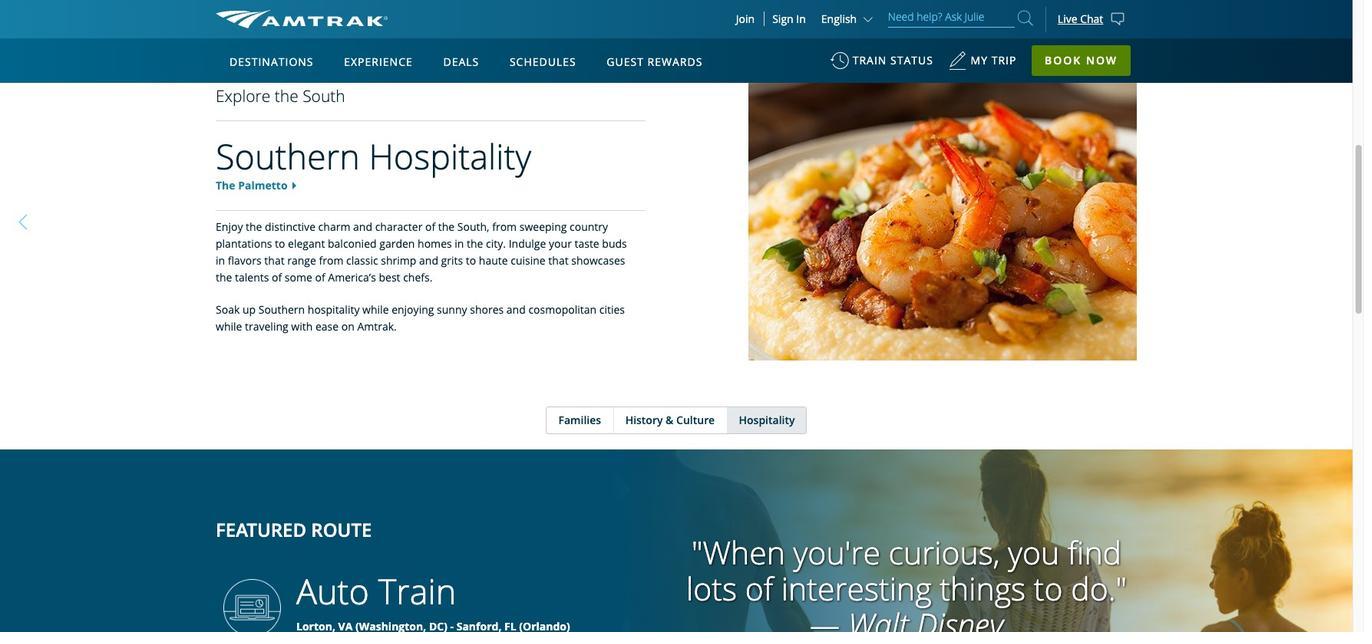 Task type: locate. For each thing, give the bounding box(es) containing it.
banner
[[0, 0, 1353, 355]]

train
[[378, 568, 456, 615]]

southern up traveling
[[259, 303, 305, 317]]

southern inside southern hospitality the palmetto
[[216, 133, 360, 180]]

while
[[363, 303, 389, 317], [216, 319, 242, 334]]

2 horizontal spatial to
[[1034, 568, 1063, 611]]

"when
[[692, 532, 786, 575]]

0 horizontal spatial from
[[319, 253, 344, 268]]

1 vertical spatial to
[[466, 253, 476, 268]]

that down your
[[549, 253, 569, 268]]

some
[[285, 270, 312, 285]]

sign in button
[[773, 12, 806, 26]]

route
[[311, 518, 372, 543]]

train status link
[[831, 46, 934, 84]]

from
[[492, 220, 517, 234], [319, 253, 344, 268]]

the
[[275, 85, 299, 107], [246, 220, 262, 234], [438, 220, 455, 234], [467, 237, 483, 251], [216, 270, 232, 285]]

best
[[379, 270, 401, 285]]

1 vertical spatial hospitality
[[739, 413, 795, 428]]

families
[[559, 413, 601, 428]]

and down homes
[[419, 253, 439, 268]]

chat
[[1081, 11, 1104, 26]]

hospitality
[[369, 133, 532, 180], [739, 413, 795, 428]]

status
[[891, 53, 934, 68]]

buds
[[602, 237, 627, 251]]

with
[[291, 319, 313, 334]]

you
[[1009, 532, 1060, 575]]

southern hospitality the palmetto
[[216, 133, 532, 193]]

the up homes
[[438, 220, 455, 234]]

while down 'soak' on the left of the page
[[216, 319, 242, 334]]

soak up southern hospitality while enjoying sunny shores and cosmopolitan cities while traveling with ease on amtrak.
[[216, 303, 625, 334]]

taste
[[575, 237, 600, 251]]

2 horizontal spatial and
[[507, 303, 526, 317]]

the up plantations
[[246, 220, 262, 234]]

english button
[[822, 12, 877, 26]]

cosmopolitan
[[529, 303, 597, 317]]

and right shores
[[507, 303, 526, 317]]

sign
[[773, 12, 794, 26]]

and
[[353, 220, 372, 234], [419, 253, 439, 268], [507, 303, 526, 317]]

sweeping
[[520, 220, 567, 234]]

join
[[736, 12, 755, 26]]

classic
[[346, 253, 378, 268]]

now
[[1087, 53, 1118, 68]]

1 vertical spatial in
[[216, 253, 225, 268]]

that
[[264, 253, 285, 268], [549, 253, 569, 268]]

2 vertical spatial to
[[1034, 568, 1063, 611]]

country
[[570, 220, 608, 234]]

of right lots on the bottom right
[[746, 568, 774, 611]]

guest rewards
[[607, 55, 703, 69]]

in left flavors
[[216, 253, 225, 268]]

application
[[273, 128, 642, 343]]

while up amtrak.
[[363, 303, 389, 317]]

that left "range"
[[264, 253, 285, 268]]

hospitality inside button
[[739, 413, 795, 428]]

on
[[342, 319, 355, 334]]

palmetto
[[238, 178, 288, 193]]

0 horizontal spatial while
[[216, 319, 242, 334]]

0 vertical spatial to
[[275, 237, 285, 251]]

1 horizontal spatial hospitality
[[739, 413, 795, 428]]

soak
[[216, 303, 240, 317]]

of
[[425, 220, 436, 234], [272, 270, 282, 285], [315, 270, 325, 285], [746, 568, 774, 611]]

0 vertical spatial southern
[[216, 133, 360, 180]]

traveling
[[245, 319, 289, 334]]

1 horizontal spatial that
[[549, 253, 569, 268]]

live
[[1058, 11, 1078, 26]]

sunny
[[437, 303, 467, 317]]

from up america's
[[319, 253, 344, 268]]

0 horizontal spatial hospitality
[[369, 133, 532, 180]]

in up grits
[[455, 237, 464, 251]]

1 horizontal spatial and
[[419, 253, 439, 268]]

to right grits
[[466, 253, 476, 268]]

0 vertical spatial while
[[363, 303, 389, 317]]

grits
[[441, 253, 463, 268]]

your
[[549, 237, 572, 251]]

hospitality right culture
[[739, 413, 795, 428]]

in
[[455, 237, 464, 251], [216, 253, 225, 268]]

and up balconied
[[353, 220, 372, 234]]

0 vertical spatial in
[[455, 237, 464, 251]]

2 vertical spatial and
[[507, 303, 526, 317]]

southern inside 'soak up southern hospitality while enjoying sunny shores and cosmopolitan cities while traveling with ease on amtrak.'
[[259, 303, 305, 317]]

up
[[243, 303, 256, 317]]

cuisine
[[511, 253, 546, 268]]

talents
[[235, 270, 269, 285]]

english
[[822, 12, 857, 26]]

0 horizontal spatial to
[[275, 237, 285, 251]]

hospitality up south,
[[369, 133, 532, 180]]

0 horizontal spatial that
[[264, 253, 285, 268]]

of right some
[[315, 270, 325, 285]]

to down distinctive
[[275, 237, 285, 251]]

2 that from the left
[[549, 253, 569, 268]]

indulge
[[509, 237, 546, 251]]

0 vertical spatial from
[[492, 220, 517, 234]]

enjoy
[[216, 220, 243, 234]]

0 vertical spatial and
[[353, 220, 372, 234]]

0 vertical spatial hospitality
[[369, 133, 532, 180]]

enjoying
[[392, 303, 434, 317]]

to left do."
[[1034, 568, 1063, 611]]

1 horizontal spatial while
[[363, 303, 389, 317]]

southern
[[216, 133, 360, 180], [259, 303, 305, 317]]

from up city.
[[492, 220, 517, 234]]

distinctive
[[265, 220, 316, 234]]

ease
[[316, 319, 339, 334]]

search icon image
[[1018, 8, 1034, 28]]

1 vertical spatial while
[[216, 319, 242, 334]]

guest
[[607, 55, 644, 69]]

southern down explore the south
[[216, 133, 360, 180]]

sign in
[[773, 12, 806, 26]]

1 horizontal spatial from
[[492, 220, 517, 234]]

the down south,
[[467, 237, 483, 251]]

range
[[287, 253, 316, 268]]

1 vertical spatial southern
[[259, 303, 305, 317]]



Task type: vqa. For each thing, say whether or not it's contained in the screenshot.
evoucher in If your eVoucher was issued at a station as part of an involuntary downgrade exchange or cancellation and part or all of its value is refundable, a refund can be processed immediately at the same station by the same agent on the same day only.
no



Task type: describe. For each thing, give the bounding box(es) containing it.
schedules
[[510, 55, 577, 69]]

haute
[[479, 253, 508, 268]]

city.
[[486, 237, 506, 251]]

enjoy the distinctive charm and character of the south, from sweeping country plantations to elegant balconied garden homes in the city. indulge your taste buds in flavors that range from classic shrimp and grits to haute cuisine that showcases the talents of some of america's best chefs.
[[216, 220, 627, 285]]

0 horizontal spatial in
[[216, 253, 225, 268]]

"when you're curious, you find lots of interesting things to do."
[[687, 532, 1127, 611]]

do."
[[1072, 568, 1127, 611]]

banner containing live chat
[[0, 0, 1353, 355]]

1 horizontal spatial in
[[455, 237, 464, 251]]

destinations
[[230, 55, 314, 69]]

you're
[[794, 532, 881, 575]]

shrimp
[[381, 253, 417, 268]]

showcases
[[572, 253, 626, 268]]

garden
[[380, 237, 415, 251]]

plantations
[[216, 237, 272, 251]]

america's
[[328, 270, 376, 285]]

and inside 'soak up southern hospitality while enjoying sunny shores and cosmopolitan cities while traveling with ease on amtrak.'
[[507, 303, 526, 317]]

character
[[375, 220, 423, 234]]

live chat button
[[1046, 0, 1137, 38]]

of up homes
[[425, 220, 436, 234]]

in
[[797, 12, 806, 26]]

of left some
[[272, 270, 282, 285]]

destinations button
[[223, 41, 320, 84]]

charm
[[318, 220, 351, 234]]

1 that from the left
[[264, 253, 285, 268]]

the down flavors
[[216, 270, 232, 285]]

train status
[[853, 53, 934, 68]]

history
[[626, 413, 663, 428]]

my trip button
[[949, 46, 1017, 84]]

of inside "when you're curious, you find lots of interesting things to do."
[[746, 568, 774, 611]]

the down destinations popup button
[[275, 85, 299, 107]]

1 horizontal spatial to
[[466, 253, 476, 268]]

elegant
[[288, 237, 325, 251]]

schedules link
[[504, 38, 583, 83]]

hospitality button
[[727, 408, 807, 434]]

featured route
[[216, 518, 372, 543]]

homes
[[418, 237, 452, 251]]

live chat
[[1058, 11, 1104, 26]]

deals button
[[437, 41, 486, 84]]

Please enter your search item search field
[[888, 8, 1015, 28]]

deals
[[443, 55, 479, 69]]

regions map image
[[273, 128, 642, 343]]

flavors
[[228, 253, 262, 268]]

my
[[971, 53, 988, 68]]

book now button
[[1032, 45, 1131, 76]]

experience button
[[338, 41, 419, 84]]

culture
[[677, 413, 715, 428]]

0 horizontal spatial and
[[353, 220, 372, 234]]

hospitality
[[308, 303, 360, 317]]

to inside "when you're curious, you find lots of interesting things to do."
[[1034, 568, 1063, 611]]

hospitality inside southern hospitality the palmetto
[[369, 133, 532, 180]]

my trip
[[971, 53, 1017, 68]]

rewards
[[648, 55, 703, 69]]

shores
[[470, 303, 504, 317]]

explore the south
[[216, 85, 345, 107]]

curious,
[[889, 532, 1000, 575]]

lots
[[687, 568, 737, 611]]

amtrak image
[[216, 10, 388, 28]]

history & culture button
[[613, 408, 727, 434]]

join button
[[727, 12, 765, 26]]

amtrak.
[[357, 319, 397, 334]]

1 vertical spatial and
[[419, 253, 439, 268]]

featured
[[216, 518, 307, 543]]

trip
[[992, 53, 1017, 68]]

cities
[[600, 303, 625, 317]]

1 vertical spatial from
[[319, 253, 344, 268]]

guest rewards button
[[601, 41, 709, 84]]

&
[[666, 413, 674, 428]]

explore
[[216, 85, 271, 107]]

experience
[[344, 55, 413, 69]]

auto train
[[296, 568, 456, 615]]

find
[[1068, 532, 1122, 575]]

chefs.
[[403, 270, 433, 285]]

south,
[[458, 220, 490, 234]]

history & culture
[[626, 413, 715, 428]]

families button
[[546, 408, 613, 434]]

south
[[303, 85, 345, 107]]

interesting
[[782, 568, 932, 611]]

balconied
[[328, 237, 377, 251]]

auto
[[296, 568, 369, 615]]

the
[[216, 178, 235, 193]]

book now
[[1045, 53, 1118, 68]]

application inside banner
[[273, 128, 642, 343]]

the palmetto link
[[216, 178, 288, 193]]

book
[[1045, 53, 1082, 68]]



